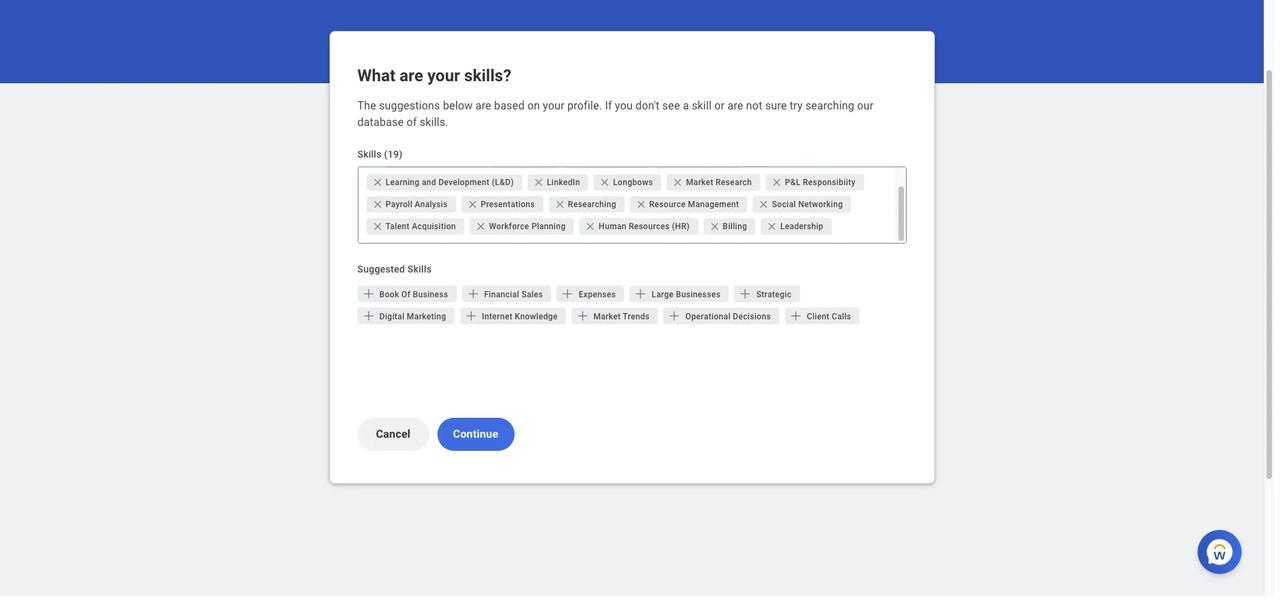 Task type: describe. For each thing, give the bounding box(es) containing it.
remove image for remove icon within the human resources (hr) "button"
[[585, 221, 596, 232]]

social networking
[[772, 200, 843, 209]]

human resources (hr) button
[[580, 218, 698, 235]]

business
[[413, 290, 449, 299]]

the suggestions below are based on your profile. if you don't see a skill or are not sure try searching our database of skills.
[[358, 99, 874, 129]]

sure
[[766, 99, 787, 112]]

networking
[[799, 200, 843, 209]]

book of business button
[[358, 286, 457, 302]]

market research
[[686, 178, 752, 187]]

market trends button
[[572, 308, 658, 324]]

p&l responsibiity
[[785, 178, 856, 187]]

billing
[[723, 222, 748, 231]]

payroll analysis button
[[367, 196, 456, 213]]

workforce
[[489, 222, 530, 231]]

social networking button
[[753, 196, 852, 213]]

and
[[422, 178, 437, 187]]

client
[[807, 312, 830, 321]]

cancel
[[376, 427, 411, 441]]

researching
[[568, 200, 617, 209]]

what
[[358, 66, 396, 85]]

1 vertical spatial skills
[[408, 264, 432, 275]]

database
[[358, 116, 404, 129]]

calls
[[832, 312, 852, 321]]

market research button
[[667, 174, 761, 191]]

responsibiity
[[803, 178, 856, 187]]

market for market trends
[[594, 312, 621, 321]]

plus image for operational decisions
[[668, 309, 682, 323]]

continue
[[453, 427, 499, 441]]

remove image for billing button
[[709, 221, 723, 232]]

cancel button
[[358, 418, 429, 451]]

of
[[402, 290, 411, 299]]

billing button
[[704, 218, 756, 235]]

financial sales button
[[462, 286, 552, 302]]

digital
[[380, 312, 405, 321]]

operational
[[686, 312, 731, 321]]

digital marketing
[[380, 312, 446, 321]]

learning and development (l&d) button
[[367, 174, 522, 191]]

operational decisions
[[686, 312, 771, 321]]

skills (19)
[[358, 149, 403, 160]]

research
[[716, 178, 752, 187]]

skills.
[[420, 116, 449, 129]]

you
[[615, 99, 633, 112]]

linkedin button
[[528, 174, 589, 191]]

development
[[439, 178, 490, 187]]

plus image for expenses
[[561, 287, 575, 301]]

remove image inside human resources (hr) "button"
[[585, 221, 599, 232]]

human
[[599, 222, 627, 231]]

market trends
[[594, 312, 650, 321]]

presentations button
[[462, 196, 544, 213]]

plus image for book of business
[[362, 287, 375, 301]]

plus image for market trends
[[576, 309, 590, 323]]

corporate
[[405, 156, 444, 165]]

acquisition
[[412, 222, 456, 231]]

businesses
[[676, 290, 721, 299]]

sales
[[522, 290, 543, 299]]

try
[[790, 99, 803, 112]]

longbows
[[613, 178, 653, 187]]

learning and development (l&d)
[[386, 178, 514, 187]]

human resources (hr)
[[599, 222, 690, 231]]

presentations
[[481, 200, 535, 209]]

learning inside learning and development (l&d) button
[[386, 178, 420, 187]]

remove image inside presentations button
[[467, 199, 478, 210]]

p&l
[[785, 178, 801, 187]]

resource management button
[[630, 196, 748, 213]]

your inside the suggestions below are based on your profile. if you don't see a skill or are not sure try searching our database of skills.
[[543, 99, 565, 112]]

plus image for strategic
[[739, 287, 753, 301]]

learning inside "corporate learning" button
[[446, 156, 480, 165]]

longbows button
[[594, 174, 662, 191]]

social
[[772, 200, 797, 209]]

strategic
[[757, 290, 792, 299]]

on
[[528, 99, 540, 112]]

Skills (19) field
[[835, 220, 890, 233]]

our
[[858, 99, 874, 112]]

decisions
[[733, 312, 771, 321]]

1 horizontal spatial are
[[476, 99, 492, 112]]

0 vertical spatial skills
[[358, 149, 382, 160]]

marketing
[[407, 312, 446, 321]]

planning
[[532, 222, 566, 231]]

remove image for presentations button
[[467, 199, 481, 210]]

analysis
[[415, 200, 448, 209]]

large businesses
[[652, 290, 721, 299]]



Task type: locate. For each thing, give the bounding box(es) containing it.
workforce planning button
[[470, 218, 574, 235]]

resource management
[[650, 200, 739, 209]]

remove image for remove icon inside the resource management button
[[636, 199, 647, 210]]

plus image inside large businesses button
[[634, 287, 648, 301]]

remove image down management
[[709, 221, 723, 232]]

plus image left financial
[[466, 287, 480, 301]]

remove image down social
[[767, 221, 778, 232]]

remove image inside human resources (hr) "button"
[[585, 221, 596, 232]]

or
[[715, 99, 725, 112]]

plus image for financial sales
[[466, 287, 480, 301]]

remove image left billing
[[709, 221, 720, 232]]

remove image down researching
[[585, 221, 596, 232]]

0 horizontal spatial your
[[428, 66, 460, 85]]

(l&d)
[[492, 178, 514, 187]]

plus image inside financial sales 'button'
[[466, 287, 480, 301]]

the
[[358, 99, 376, 112]]

financial sales
[[484, 290, 543, 299]]

1 horizontal spatial learning
[[446, 156, 480, 165]]

of
[[407, 116, 417, 129]]

internet
[[482, 312, 513, 321]]

talent acquisition button
[[367, 218, 465, 235]]

skills left (19)
[[358, 149, 382, 160]]

remove image
[[372, 177, 386, 188], [372, 177, 383, 188], [533, 177, 547, 188], [600, 177, 613, 188], [600, 177, 611, 188], [772, 177, 785, 188], [372, 199, 386, 210], [372, 199, 383, 210], [467, 199, 478, 210], [555, 199, 568, 210], [555, 199, 566, 210], [636, 199, 650, 210], [759, 199, 772, 210], [372, 221, 386, 232], [372, 221, 383, 232], [476, 221, 487, 232], [585, 221, 599, 232], [767, 221, 781, 232]]

remove image inside leadership button
[[767, 221, 778, 232]]

not
[[747, 99, 763, 112]]

plus image for client calls
[[789, 309, 803, 323]]

linkedin
[[547, 178, 580, 187]]

knowledge
[[515, 312, 558, 321]]

plus image left large
[[634, 287, 648, 301]]

1 horizontal spatial your
[[543, 99, 565, 112]]

remove image for the market research button
[[673, 177, 686, 188]]

remove image inside p&l responsibiity button
[[772, 177, 785, 188]]

resources
[[629, 222, 670, 231]]

0 vertical spatial leadership
[[598, 156, 641, 165]]

1 horizontal spatial leadership
[[781, 222, 824, 231]]

remove image inside linkedin button
[[533, 177, 547, 188]]

remove image for remove icon in social networking button
[[759, 199, 770, 210]]

payroll
[[386, 200, 413, 209]]

hr leadership
[[584, 156, 641, 165]]

plus image down expenses 'button'
[[576, 309, 590, 323]]

1 horizontal spatial skills
[[408, 264, 432, 275]]

plus image inside digital marketing button
[[362, 309, 375, 323]]

remove image inside resource management button
[[636, 199, 650, 210]]

remove image down development
[[467, 199, 481, 210]]

plus image inside book of business button
[[362, 287, 375, 301]]

plus image inside market trends button
[[576, 309, 590, 323]]

payroll analysis
[[386, 200, 448, 209]]

0 horizontal spatial leadership
[[598, 156, 641, 165]]

book of business
[[380, 290, 449, 299]]

0 horizontal spatial skills
[[358, 149, 382, 160]]

client calls
[[807, 312, 852, 321]]

remove image inside workforce planning button
[[476, 221, 489, 232]]

remove image down presentations button
[[476, 221, 489, 232]]

market down expenses
[[594, 312, 621, 321]]

operational decisions button
[[664, 308, 780, 324]]

continue button
[[437, 418, 515, 451]]

remove image up human resources (hr) "button"
[[636, 199, 647, 210]]

learning up the payroll
[[386, 178, 420, 187]]

press left arrow to navigate selected items field
[[835, 215, 890, 237]]

remove image for remove icon within leadership button
[[767, 221, 778, 232]]

1 vertical spatial market
[[594, 312, 621, 321]]

corporate learning
[[405, 156, 480, 165]]

hr leadership button
[[565, 152, 649, 169]]

market
[[686, 178, 714, 187], [594, 312, 621, 321]]

resource
[[650, 200, 686, 209]]

remove image inside linkedin button
[[533, 177, 544, 188]]

a
[[683, 99, 689, 112]]

leadership up longbows button
[[598, 156, 641, 165]]

your up below
[[428, 66, 460, 85]]

plus image left internet
[[464, 309, 478, 323]]

plus image inside internet knowledge button
[[464, 309, 478, 323]]

0 vertical spatial market
[[686, 178, 714, 187]]

suggestions
[[379, 99, 440, 112]]

p&l responsibiity button
[[766, 174, 864, 191]]

what are your skills?
[[358, 66, 512, 85]]

leadership button
[[761, 218, 832, 235]]

market up resource management
[[686, 178, 714, 187]]

searching
[[806, 99, 855, 112]]

client calls button
[[785, 308, 860, 324]]

are up suggestions
[[400, 66, 424, 85]]

0 vertical spatial your
[[428, 66, 460, 85]]

leadership down social networking button
[[781, 222, 824, 231]]

(19)
[[384, 149, 403, 160]]

1 vertical spatial leadership
[[781, 222, 824, 231]]

learning
[[446, 156, 480, 165], [386, 178, 420, 187]]

remove image for remove icon within linkedin button
[[533, 177, 544, 188]]

plus image down large businesses button
[[668, 309, 682, 323]]

learning up development
[[446, 156, 480, 165]]

plus image for digital marketing
[[362, 309, 375, 323]]

remove image inside social networking button
[[759, 199, 772, 210]]

plus image left expenses
[[561, 287, 575, 301]]

corporate learning button
[[386, 152, 488, 169]]

based
[[494, 99, 525, 112]]

remove image inside resource management button
[[636, 199, 647, 210]]

remove image left p&l
[[772, 177, 783, 188]]

remove image up resource at the right of page
[[673, 177, 684, 188]]

leadership
[[598, 156, 641, 165], [781, 222, 824, 231]]

talent
[[386, 222, 410, 231]]

remove image up resource management button
[[673, 177, 686, 188]]

plus image
[[362, 287, 375, 301], [634, 287, 648, 301], [362, 309, 375, 323], [464, 309, 478, 323], [576, 309, 590, 323]]

0 horizontal spatial market
[[594, 312, 621, 321]]

remove image for workforce planning button at the left
[[476, 221, 489, 232]]

suggested
[[358, 264, 405, 275]]

remove image
[[533, 177, 544, 188], [673, 177, 686, 188], [673, 177, 684, 188], [772, 177, 783, 188], [467, 199, 481, 210], [636, 199, 647, 210], [759, 199, 770, 210], [476, 221, 489, 232], [585, 221, 596, 232], [709, 221, 723, 232], [709, 221, 720, 232], [767, 221, 778, 232]]

plus image for large businesses
[[634, 287, 648, 301]]

digital marketing button
[[358, 308, 455, 324]]

plus image left book
[[362, 287, 375, 301]]

remove image left social
[[759, 199, 770, 210]]

2 horizontal spatial are
[[728, 99, 744, 112]]

market for market research
[[686, 178, 714, 187]]

plus image inside the client calls button
[[789, 309, 803, 323]]

don't
[[636, 99, 660, 112]]

remove image inside workforce planning button
[[476, 221, 487, 232]]

skills up "book of business"
[[408, 264, 432, 275]]

trends
[[623, 312, 650, 321]]

market inside button
[[686, 178, 714, 187]]

1 horizontal spatial market
[[686, 178, 714, 187]]

are right below
[[476, 99, 492, 112]]

skill
[[692, 99, 712, 112]]

skills?
[[465, 66, 512, 85]]

market inside button
[[594, 312, 621, 321]]

plus image
[[466, 287, 480, 301], [561, 287, 575, 301], [739, 287, 753, 301], [668, 309, 682, 323], [789, 309, 803, 323]]

plus image up decisions
[[739, 287, 753, 301]]

plus image inside operational decisions 'button'
[[668, 309, 682, 323]]

0 vertical spatial learning
[[446, 156, 480, 165]]

remove image inside p&l responsibiity button
[[772, 177, 783, 188]]

remove image left linkedin
[[533, 177, 544, 188]]

internet knowledge button
[[460, 308, 566, 324]]

your right on
[[543, 99, 565, 112]]

plus image left 'digital'
[[362, 309, 375, 323]]

plus image left client
[[789, 309, 803, 323]]

plus image inside expenses 'button'
[[561, 287, 575, 301]]

remove image for remove icon within p&l responsibiity button
[[772, 177, 783, 188]]

remove image inside leadership button
[[767, 221, 781, 232]]

strategic button
[[735, 286, 800, 302]]

remove image inside presentations button
[[467, 199, 481, 210]]

skills
[[358, 149, 382, 160], [408, 264, 432, 275]]

hr
[[584, 156, 595, 165]]

remove image inside social networking button
[[759, 199, 770, 210]]

1 vertical spatial your
[[543, 99, 565, 112]]

plus image for internet knowledge
[[464, 309, 478, 323]]

0 horizontal spatial are
[[400, 66, 424, 85]]

talent acquisition
[[386, 222, 456, 231]]

large
[[652, 290, 674, 299]]

profile.
[[568, 99, 603, 112]]

expenses button
[[557, 286, 625, 302]]

researching button
[[549, 196, 625, 213]]

workforce planning
[[489, 222, 566, 231]]

if
[[605, 99, 612, 112]]

see
[[663, 99, 680, 112]]

below
[[443, 99, 473, 112]]

are right or in the top of the page
[[728, 99, 744, 112]]

suggested skills
[[358, 264, 432, 275]]

management
[[688, 200, 739, 209]]

0 horizontal spatial learning
[[386, 178, 420, 187]]

plus image inside strategic button
[[739, 287, 753, 301]]

1 vertical spatial learning
[[386, 178, 420, 187]]



Task type: vqa. For each thing, say whether or not it's contained in the screenshot.
sales
yes



